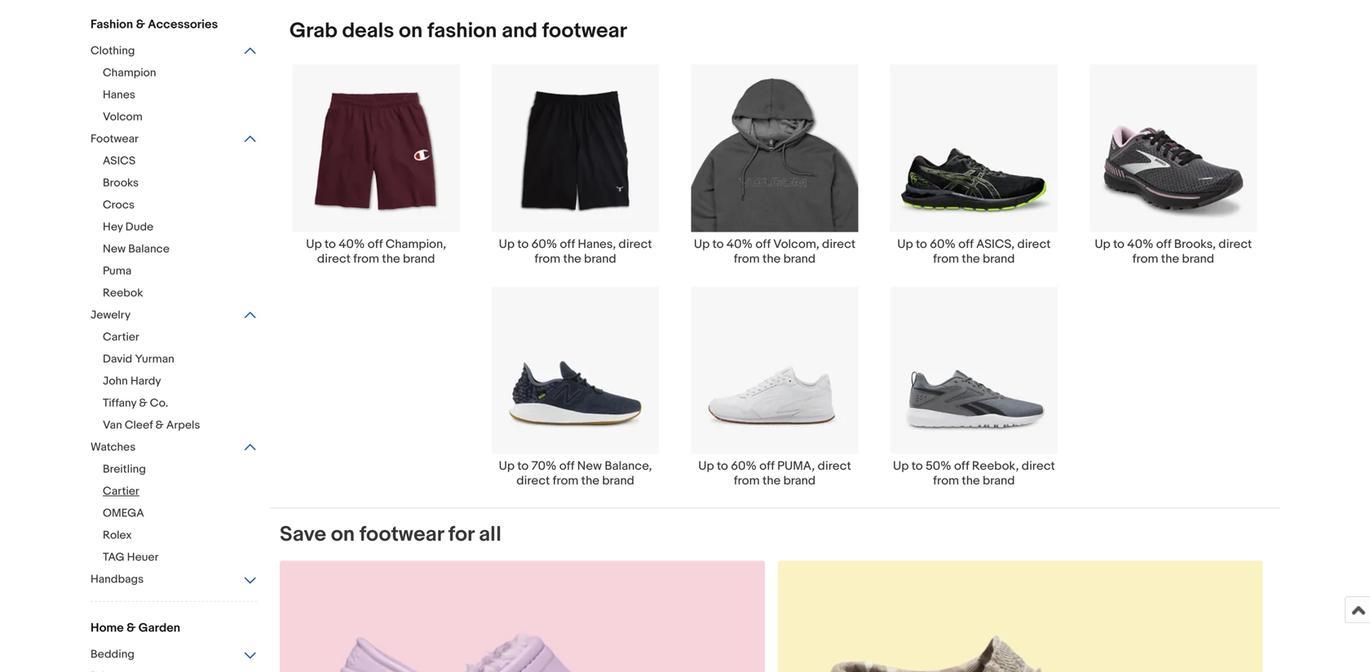 Task type: vqa. For each thing, say whether or not it's contained in the screenshot.
UP corresponding to Up to 50% off Reebok, direct from the brand
yes



Task type: describe. For each thing, give the bounding box(es) containing it.
van cleef & arpels link
[[103, 418, 270, 434]]

garden
[[138, 621, 180, 635]]

brooks
[[103, 176, 139, 190]]

and
[[502, 18, 538, 44]]

hey
[[103, 220, 123, 234]]

60% for asics,
[[930, 237, 956, 251]]

direct inside "up to 70% off new balance, direct from the brand"
[[516, 473, 550, 488]]

from for up to 60% off asics, direct from the brand
[[933, 251, 959, 266]]

to for up to 70% off new balance, direct from the brand
[[517, 459, 529, 473]]

up for up to 40% off brooks, direct from the brand
[[1095, 237, 1111, 251]]

from for up to 40% off champion, direct from the brand
[[353, 251, 379, 266]]

all
[[479, 522, 501, 547]]

hanes
[[103, 88, 135, 102]]

to for up to 40% off champion, direct from the brand
[[325, 237, 336, 251]]

up for up to 60% off hanes, direct from the brand
[[499, 237, 515, 251]]

champion link
[[103, 66, 270, 82]]

up to 40% off champion, direct from the brand link
[[276, 64, 476, 266]]

yurman
[[135, 352, 174, 366]]

from for up to 40% off brooks, direct from the brand
[[1133, 251, 1158, 266]]

direct for up to 40% off brooks, direct from the brand
[[1219, 237, 1252, 251]]

to for up to 60% off hanes, direct from the brand
[[517, 237, 529, 251]]

& right 'home'
[[126, 621, 136, 635]]

tag heuer link
[[103, 550, 270, 566]]

the for up to 60% off puma, direct from the brand
[[763, 473, 781, 488]]

tiffany & co. link
[[103, 396, 270, 412]]

john hardy link
[[103, 374, 270, 390]]

up to 40% off champion, direct from the brand
[[306, 237, 446, 266]]

50%
[[926, 459, 951, 473]]

off for brooks,
[[1156, 237, 1171, 251]]

off for reebok,
[[954, 459, 969, 473]]

hanes link
[[103, 88, 270, 104]]

up to 60% off hanes, direct from the brand link
[[476, 64, 675, 266]]

asics
[[103, 154, 136, 168]]

up to 60% off asics, direct from the brand
[[897, 237, 1051, 266]]

up to 40% off volcom, direct from the brand
[[694, 237, 856, 266]]

40% for brooks,
[[1127, 237, 1154, 251]]

hardy
[[130, 374, 161, 388]]

& left co.
[[139, 396, 147, 410]]

0 vertical spatial footwear
[[542, 18, 627, 44]]

up to 60% off hanes, direct from the brand
[[499, 237, 652, 266]]

watches
[[91, 440, 136, 454]]

asics link
[[103, 154, 270, 170]]

to for up to 60% off asics, direct from the brand
[[916, 237, 927, 251]]

bedding
[[91, 648, 135, 661]]

brooks,
[[1174, 237, 1216, 251]]

bedding button
[[91, 648, 258, 663]]

up to 40% off brooks, direct from the brand link
[[1074, 64, 1273, 266]]

david
[[103, 352, 132, 366]]

clothing champion hanes volcom footwear asics brooks crocs hey dude new balance puma reebok jewelry cartier david yurman john hardy tiffany & co. van cleef & arpels watches breitling cartier omega rolex tag heuer handbags
[[91, 44, 200, 586]]

up for up to 40% off champion, direct from the brand
[[306, 237, 322, 251]]

from inside "up to 70% off new balance, direct from the brand"
[[553, 473, 579, 488]]

asics,
[[976, 237, 1015, 251]]

brand for up to 50% off reebok, direct from the brand
[[983, 473, 1015, 488]]

champion
[[103, 66, 156, 80]]

up to 60% off puma, direct from the brand
[[698, 459, 851, 488]]

from for up to 40% off volcom, direct from the brand
[[734, 251, 760, 266]]

from for up to 60% off hanes, direct from the brand
[[535, 251, 560, 266]]

grab
[[290, 18, 337, 44]]

up to 50% off reebok, direct from the brand link
[[874, 286, 1074, 488]]

new inside clothing champion hanes volcom footwear asics brooks crocs hey dude new balance puma reebok jewelry cartier david yurman john hardy tiffany & co. van cleef & arpels watches breitling cartier omega rolex tag heuer handbags
[[103, 242, 126, 256]]

puma,
[[777, 459, 815, 473]]

off for asics,
[[958, 237, 974, 251]]

volcom link
[[103, 110, 270, 126]]

save
[[280, 522, 326, 547]]

breitling
[[103, 462, 146, 476]]

breitling link
[[103, 462, 270, 478]]

footwear
[[91, 132, 139, 146]]

home & garden
[[91, 621, 180, 635]]

the for up to 40% off brooks, direct from the brand
[[1161, 251, 1179, 266]]

up to 40% off volcom, direct from the brand link
[[675, 64, 874, 266]]

2 cartier link from the top
[[103, 484, 270, 500]]

watches button
[[91, 440, 258, 456]]

2 cartier from the top
[[103, 484, 139, 498]]

up for up to 60% off puma, direct from the brand
[[698, 459, 714, 473]]

0 horizontal spatial footwear
[[359, 522, 444, 547]]

up to 60% off puma, direct from the brand link
[[675, 286, 874, 488]]

from for up to 60% off puma, direct from the brand
[[734, 473, 760, 488]]

deals
[[342, 18, 394, 44]]

to for up to 60% off puma, direct from the brand
[[717, 459, 728, 473]]

0 horizontal spatial on
[[331, 522, 355, 547]]

off for hanes,
[[560, 237, 575, 251]]

crocs
[[103, 198, 135, 212]]

fashion
[[427, 18, 497, 44]]

brand for up to 60% off asics, direct from the brand
[[983, 251, 1015, 266]]

up to 50% off reebok, direct from the brand
[[893, 459, 1055, 488]]

footwear button
[[91, 132, 258, 148]]

40% for volcom,
[[727, 237, 753, 251]]

balance,
[[605, 459, 652, 473]]

co.
[[150, 396, 168, 410]]

from for up to 50% off reebok, direct from the brand
[[933, 473, 959, 488]]

brand inside "up to 70% off new balance, direct from the brand"
[[602, 473, 634, 488]]

heuer
[[127, 550, 159, 564]]

hey dude link
[[103, 220, 270, 236]]

reebok link
[[103, 286, 270, 302]]

omega
[[103, 506, 144, 520]]

puma
[[103, 264, 131, 278]]

the for up to 50% off reebok, direct from the brand
[[962, 473, 980, 488]]

1 horizontal spatial on
[[399, 18, 423, 44]]



Task type: locate. For each thing, give the bounding box(es) containing it.
up inside up to 50% off reebok, direct from the brand
[[893, 459, 909, 473]]

off for champion,
[[368, 237, 383, 251]]

cartier
[[103, 330, 139, 344], [103, 484, 139, 498]]

60% left hanes, on the left of the page
[[531, 237, 557, 251]]

2 horizontal spatial 40%
[[1127, 237, 1154, 251]]

footwear right and
[[542, 18, 627, 44]]

new inside "up to 70% off new balance, direct from the brand"
[[577, 459, 602, 473]]

the inside up to 60% off asics, direct from the brand
[[962, 251, 980, 266]]

brand inside up to 40% off brooks, direct from the brand
[[1182, 251, 1214, 266]]

off inside up to 40% off brooks, direct from the brand
[[1156, 237, 1171, 251]]

cartier link up david yurman link
[[103, 330, 270, 346]]

brand inside up to 60% off puma, direct from the brand
[[783, 473, 816, 488]]

footwear left the for
[[359, 522, 444, 547]]

0 horizontal spatial 40%
[[339, 237, 365, 251]]

off left hanes, on the left of the page
[[560, 237, 575, 251]]

from inside up to 40% off volcom, direct from the brand
[[734, 251, 760, 266]]

1 vertical spatial footwear
[[359, 522, 444, 547]]

60% for hanes,
[[531, 237, 557, 251]]

40%
[[339, 237, 365, 251], [727, 237, 753, 251], [1127, 237, 1154, 251]]

None text field
[[778, 561, 1263, 672]]

off inside up to 60% off hanes, direct from the brand
[[560, 237, 575, 251]]

hanes,
[[578, 237, 616, 251]]

from left volcom, on the top of page
[[734, 251, 760, 266]]

to inside the up to 40% off champion, direct from the brand
[[325, 237, 336, 251]]

the inside up to 50% off reebok, direct from the brand
[[962, 473, 980, 488]]

& right cleef
[[155, 418, 164, 432]]

40% left volcom, on the top of page
[[727, 237, 753, 251]]

up inside up to 60% off asics, direct from the brand
[[897, 237, 913, 251]]

direct for up to 50% off reebok, direct from the brand
[[1022, 459, 1055, 473]]

1 horizontal spatial footwear
[[542, 18, 627, 44]]

cleef
[[125, 418, 153, 432]]

from inside up to 40% off brooks, direct from the brand
[[1133, 251, 1158, 266]]

0 horizontal spatial 60%
[[531, 237, 557, 251]]

the for up to 60% off hanes, direct from the brand
[[563, 251, 581, 266]]

off right the 50% at the right bottom of page
[[954, 459, 969, 473]]

the for up to 60% off asics, direct from the brand
[[962, 251, 980, 266]]

direct inside the up to 40% off champion, direct from the brand
[[317, 251, 351, 266]]

off for new
[[559, 459, 574, 473]]

&
[[136, 17, 145, 32], [139, 396, 147, 410], [155, 418, 164, 432], [126, 621, 136, 635]]

clothing
[[91, 44, 135, 58]]

dude
[[125, 220, 153, 234]]

to inside up to 50% off reebok, direct from the brand
[[912, 459, 923, 473]]

list
[[270, 64, 1280, 508]]

up to 60% off asics, direct from the brand link
[[874, 64, 1074, 266]]

up inside "up to 70% off new balance, direct from the brand"
[[499, 459, 515, 473]]

brand inside up to 50% off reebok, direct from the brand
[[983, 473, 1015, 488]]

clothing button
[[91, 44, 258, 60]]

off inside up to 40% off volcom, direct from the brand
[[755, 237, 771, 251]]

1 vertical spatial on
[[331, 522, 355, 547]]

1 vertical spatial cartier
[[103, 484, 139, 498]]

to for up to 50% off reebok, direct from the brand
[[912, 459, 923, 473]]

up inside up to 60% off hanes, direct from the brand
[[499, 237, 515, 251]]

1 vertical spatial cartier link
[[103, 484, 270, 500]]

off left the puma,
[[759, 459, 775, 473]]

from inside up to 60% off asics, direct from the brand
[[933, 251, 959, 266]]

off inside up to 60% off asics, direct from the brand
[[958, 237, 974, 251]]

0 vertical spatial new
[[103, 242, 126, 256]]

off left 'brooks,'
[[1156, 237, 1171, 251]]

new
[[103, 242, 126, 256], [577, 459, 602, 473]]

handbags
[[91, 573, 144, 586]]

1 cartier from the top
[[103, 330, 139, 344]]

on right deals at the top left of the page
[[399, 18, 423, 44]]

off right 70%
[[559, 459, 574, 473]]

from inside up to 60% off puma, direct from the brand
[[734, 473, 760, 488]]

from left champion,
[[353, 251, 379, 266]]

direct inside up to 40% off brooks, direct from the brand
[[1219, 237, 1252, 251]]

direct for up to 60% off hanes, direct from the brand
[[619, 237, 652, 251]]

up for up to 60% off asics, direct from the brand
[[897, 237, 913, 251]]

brand inside up to 60% off hanes, direct from the brand
[[584, 251, 616, 266]]

2 horizontal spatial 60%
[[930, 237, 956, 251]]

up inside the up to 40% off champion, direct from the brand
[[306, 237, 322, 251]]

the inside the up to 40% off champion, direct from the brand
[[382, 251, 400, 266]]

from inside the up to 40% off champion, direct from the brand
[[353, 251, 379, 266]]

None text field
[[280, 561, 765, 672]]

up to 70% off new balance, direct from the brand link
[[476, 286, 675, 488]]

60%
[[531, 237, 557, 251], [930, 237, 956, 251], [731, 459, 757, 473]]

direct inside up to 60% off hanes, direct from the brand
[[619, 237, 652, 251]]

volcom,
[[773, 237, 819, 251]]

1 40% from the left
[[339, 237, 365, 251]]

from inside up to 50% off reebok, direct from the brand
[[933, 473, 959, 488]]

to inside up to 60% off asics, direct from the brand
[[916, 237, 927, 251]]

home
[[91, 621, 124, 635]]

2 40% from the left
[[727, 237, 753, 251]]

the inside up to 40% off volcom, direct from the brand
[[763, 251, 781, 266]]

0 vertical spatial cartier
[[103, 330, 139, 344]]

brand for up to 60% off puma, direct from the brand
[[783, 473, 816, 488]]

direct inside up to 40% off volcom, direct from the brand
[[822, 237, 856, 251]]

up inside up to 40% off volcom, direct from the brand
[[694, 237, 710, 251]]

brand inside the up to 40% off champion, direct from the brand
[[403, 251, 435, 266]]

arpels
[[166, 418, 200, 432]]

to inside up to 60% off hanes, direct from the brand
[[517, 237, 529, 251]]

brand inside up to 40% off volcom, direct from the brand
[[783, 251, 816, 266]]

balance
[[128, 242, 170, 256]]

60% left the puma,
[[731, 459, 757, 473]]

jewelry
[[91, 308, 131, 322]]

40% inside up to 40% off volcom, direct from the brand
[[727, 237, 753, 251]]

brand for up to 60% off hanes, direct from the brand
[[584, 251, 616, 266]]

cartier link down breitling link
[[103, 484, 270, 500]]

fashion & accessories
[[91, 17, 218, 32]]

on
[[399, 18, 423, 44], [331, 522, 355, 547]]

40% inside the up to 40% off champion, direct from the brand
[[339, 237, 365, 251]]

new down hey
[[103, 242, 126, 256]]

to for up to 40% off brooks, direct from the brand
[[1113, 237, 1125, 251]]

cartier up omega
[[103, 484, 139, 498]]

john
[[103, 374, 128, 388]]

3 40% from the left
[[1127, 237, 1154, 251]]

accessories
[[148, 17, 218, 32]]

new left 'balance,'
[[577, 459, 602, 473]]

for
[[448, 522, 474, 547]]

off for puma,
[[759, 459, 775, 473]]

60% inside up to 60% off hanes, direct from the brand
[[531, 237, 557, 251]]

& right fashion
[[136, 17, 145, 32]]

off inside up to 50% off reebok, direct from the brand
[[954, 459, 969, 473]]

from inside up to 60% off hanes, direct from the brand
[[535, 251, 560, 266]]

from left asics,
[[933, 251, 959, 266]]

direct inside up to 50% off reebok, direct from the brand
[[1022, 459, 1055, 473]]

off inside up to 60% off puma, direct from the brand
[[759, 459, 775, 473]]

40% left 'brooks,'
[[1127, 237, 1154, 251]]

70%
[[531, 459, 557, 473]]

puma link
[[103, 264, 270, 280]]

tiffany
[[103, 396, 136, 410]]

to inside up to 60% off puma, direct from the brand
[[717, 459, 728, 473]]

the inside "up to 70% off new balance, direct from the brand"
[[581, 473, 599, 488]]

1 horizontal spatial new
[[577, 459, 602, 473]]

0 horizontal spatial new
[[103, 242, 126, 256]]

direct for up to 60% off asics, direct from the brand
[[1017, 237, 1051, 251]]

crocs link
[[103, 198, 270, 214]]

reebok
[[103, 286, 143, 300]]

cartier link
[[103, 330, 270, 346], [103, 484, 270, 500]]

tag
[[103, 550, 125, 564]]

to for up to 40% off volcom, direct from the brand
[[712, 237, 724, 251]]

cartier up david
[[103, 330, 139, 344]]

0 vertical spatial cartier link
[[103, 330, 270, 346]]

the inside up to 40% off brooks, direct from the brand
[[1161, 251, 1179, 266]]

direct for up to 60% off puma, direct from the brand
[[818, 459, 851, 473]]

from left 'brooks,'
[[1133, 251, 1158, 266]]

champion,
[[385, 237, 446, 251]]

off for volcom,
[[755, 237, 771, 251]]

omega link
[[103, 506, 270, 522]]

from left the puma,
[[734, 473, 760, 488]]

new balance link
[[103, 242, 270, 258]]

the inside up to 60% off hanes, direct from the brand
[[563, 251, 581, 266]]

the inside up to 60% off puma, direct from the brand
[[763, 473, 781, 488]]

40% inside up to 40% off brooks, direct from the brand
[[1127, 237, 1154, 251]]

brand for up to 40% off champion, direct from the brand
[[403, 251, 435, 266]]

off left champion,
[[368, 237, 383, 251]]

to inside up to 40% off brooks, direct from the brand
[[1113, 237, 1125, 251]]

list containing up to 40% off champion, direct from the brand
[[270, 64, 1280, 508]]

up to 40% off brooks, direct from the brand
[[1095, 237, 1252, 266]]

off inside the up to 40% off champion, direct from the brand
[[368, 237, 383, 251]]

from left hanes, on the left of the page
[[535, 251, 560, 266]]

the for up to 40% off champion, direct from the brand
[[382, 251, 400, 266]]

on right save
[[331, 522, 355, 547]]

60% inside up to 60% off asics, direct from the brand
[[930, 237, 956, 251]]

40% left champion,
[[339, 237, 365, 251]]

brand inside up to 60% off asics, direct from the brand
[[983, 251, 1015, 266]]

off left volcom, on the top of page
[[755, 237, 771, 251]]

60% for puma,
[[731, 459, 757, 473]]

1 horizontal spatial 40%
[[727, 237, 753, 251]]

david yurman link
[[103, 352, 270, 368]]

off left asics,
[[958, 237, 974, 251]]

grab deals on fashion and footwear
[[290, 18, 627, 44]]

up
[[306, 237, 322, 251], [499, 237, 515, 251], [694, 237, 710, 251], [897, 237, 913, 251], [1095, 237, 1111, 251], [499, 459, 515, 473], [698, 459, 714, 473], [893, 459, 909, 473]]

up for up to 50% off reebok, direct from the brand
[[893, 459, 909, 473]]

jewelry button
[[91, 308, 258, 324]]

60% inside up to 60% off puma, direct from the brand
[[731, 459, 757, 473]]

brand for up to 40% off volcom, direct from the brand
[[783, 251, 816, 266]]

up for up to 70% off new balance, direct from the brand
[[499, 459, 515, 473]]

up for up to 40% off volcom, direct from the brand
[[694, 237, 710, 251]]

up to 70% off new balance, direct from the brand
[[499, 459, 652, 488]]

1 vertical spatial new
[[577, 459, 602, 473]]

up inside up to 60% off puma, direct from the brand
[[698, 459, 714, 473]]

to
[[325, 237, 336, 251], [517, 237, 529, 251], [712, 237, 724, 251], [916, 237, 927, 251], [1113, 237, 1125, 251], [517, 459, 529, 473], [717, 459, 728, 473], [912, 459, 923, 473]]

up inside up to 40% off brooks, direct from the brand
[[1095, 237, 1111, 251]]

save on footwear for all
[[280, 522, 501, 547]]

van
[[103, 418, 122, 432]]

0 vertical spatial on
[[399, 18, 423, 44]]

direct for up to 40% off volcom, direct from the brand
[[822, 237, 856, 251]]

60% left asics,
[[930, 237, 956, 251]]

the for up to 40% off volcom, direct from the brand
[[763, 251, 781, 266]]

1 cartier link from the top
[[103, 330, 270, 346]]

rolex link
[[103, 528, 270, 544]]

handbags button
[[91, 573, 258, 588]]

1 horizontal spatial 60%
[[731, 459, 757, 473]]

brooks link
[[103, 176, 270, 192]]

fashion
[[91, 17, 133, 32]]

brand for up to 40% off brooks, direct from the brand
[[1182, 251, 1214, 266]]

reebok,
[[972, 459, 1019, 473]]

off inside "up to 70% off new balance, direct from the brand"
[[559, 459, 574, 473]]

direct for up to 40% off champion, direct from the brand
[[317, 251, 351, 266]]

direct inside up to 60% off asics, direct from the brand
[[1017, 237, 1051, 251]]

to inside up to 40% off volcom, direct from the brand
[[712, 237, 724, 251]]

from left reebok,
[[933, 473, 959, 488]]

40% for champion,
[[339, 237, 365, 251]]

brand
[[403, 251, 435, 266], [584, 251, 616, 266], [783, 251, 816, 266], [983, 251, 1015, 266], [1182, 251, 1214, 266], [602, 473, 634, 488], [783, 473, 816, 488], [983, 473, 1015, 488]]

from left 'balance,'
[[553, 473, 579, 488]]

the
[[382, 251, 400, 266], [563, 251, 581, 266], [763, 251, 781, 266], [962, 251, 980, 266], [1161, 251, 1179, 266], [581, 473, 599, 488], [763, 473, 781, 488], [962, 473, 980, 488]]

to inside "up to 70% off new balance, direct from the brand"
[[517, 459, 529, 473]]

off
[[368, 237, 383, 251], [560, 237, 575, 251], [755, 237, 771, 251], [958, 237, 974, 251], [1156, 237, 1171, 251], [559, 459, 574, 473], [759, 459, 775, 473], [954, 459, 969, 473]]

volcom
[[103, 110, 143, 124]]

rolex
[[103, 528, 132, 542]]

direct inside up to 60% off puma, direct from the brand
[[818, 459, 851, 473]]



